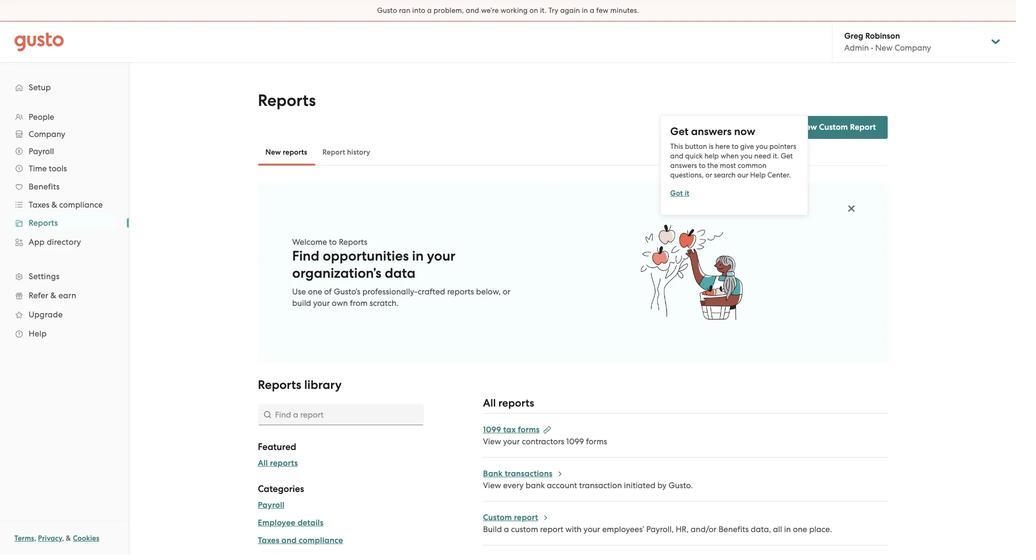 Task type: describe. For each thing, give the bounding box(es) containing it.
every
[[503, 481, 524, 490]]

payroll,
[[646, 524, 674, 534]]

search
[[714, 171, 736, 179]]

taxes and compliance
[[258, 535, 343, 545]]

view every bank account transaction initiated by gusto.
[[483, 481, 693, 490]]

payroll inside payroll dropdown button
[[29, 147, 54, 156]]

admin
[[845, 43, 869, 52]]

directory
[[47, 237, 81, 247]]

refer & earn link
[[10, 287, 119, 304]]

is
[[709, 142, 714, 151]]

place.
[[810, 524, 832, 534]]

robinson
[[866, 31, 900, 41]]

here
[[716, 142, 730, 151]]

gusto's
[[334, 287, 361, 296]]

minutes.
[[611, 6, 639, 15]]

taxes and compliance button
[[258, 535, 343, 546]]

scratch.
[[370, 298, 399, 308]]

your inside welcome to reports find opportunities in your organization's data
[[427, 248, 456, 264]]

new reports
[[266, 148, 307, 157]]

from
[[350, 298, 368, 308]]

app
[[29, 237, 45, 247]]

setup link
[[10, 79, 119, 96]]

own
[[332, 298, 348, 308]]

contractors
[[522, 437, 565, 446]]

in inside welcome to reports find opportunities in your organization's data
[[412, 248, 424, 264]]

your down 1099 tax forms
[[503, 437, 520, 446]]

0 horizontal spatial report
[[514, 513, 538, 523]]

history
[[347, 148, 370, 157]]

benefits link
[[10, 178, 119, 195]]

2 horizontal spatial to
[[732, 142, 739, 151]]

compliance for taxes and compliance
[[299, 535, 343, 545]]

ran
[[399, 6, 411, 15]]

gusto navigation element
[[0, 63, 129, 358]]

time tools button
[[10, 160, 119, 177]]

company inside dropdown button
[[29, 129, 65, 139]]

report history
[[323, 148, 370, 157]]

1 vertical spatial one
[[793, 524, 808, 534]]

list containing people
[[0, 108, 129, 343]]

transaction
[[579, 481, 622, 490]]

pointers
[[770, 142, 797, 151]]

1 vertical spatial all reports
[[258, 458, 298, 468]]

all reports button
[[258, 458, 298, 469]]

help inside gusto navigation element
[[29, 329, 47, 338]]

1 horizontal spatial report
[[540, 524, 564, 534]]

taxes for taxes and compliance
[[258, 535, 279, 545]]

bank
[[483, 469, 503, 479]]

and inside button
[[281, 535, 297, 545]]

reports inside new reports button
[[283, 148, 307, 157]]

this
[[671, 142, 683, 151]]

upgrade
[[29, 310, 63, 319]]

settings link
[[10, 268, 119, 285]]

few
[[596, 6, 609, 15]]

build
[[292, 298, 311, 308]]

1 horizontal spatial you
[[756, 142, 768, 151]]

0 horizontal spatial it.
[[540, 6, 547, 15]]

problem,
[[434, 6, 464, 15]]

reports library
[[258, 377, 342, 392]]

employee
[[258, 518, 296, 528]]

your inside use one of gusto's professionally-crafted reports below, or build your own from scratch.
[[313, 298, 330, 308]]

compliance for taxes & compliance
[[59, 200, 103, 210]]

report inside button
[[323, 148, 345, 157]]

0 vertical spatial 1099
[[483, 425, 501, 435]]

1099 tax forms link
[[483, 425, 551, 435]]

or inside the get answers now this button is here to give you pointers and quick help when you need it. get answers to the most common questions, or search our help center.
[[706, 171, 713, 179]]

reports inside welcome to reports find opportunities in your organization's data
[[339, 237, 368, 247]]

button
[[685, 142, 707, 151]]

1 horizontal spatial forms
[[586, 437, 607, 446]]

new for new reports
[[266, 148, 281, 157]]

when
[[721, 152, 739, 160]]

& for earn
[[50, 291, 56, 300]]

0 horizontal spatial you
[[741, 152, 753, 160]]

with
[[566, 524, 582, 534]]

opportunities
[[323, 248, 409, 264]]

or inside use one of gusto's professionally-crafted reports below, or build your own from scratch.
[[503, 287, 511, 296]]

terms , privacy , & cookies
[[14, 534, 99, 543]]

upgrade link
[[10, 306, 119, 323]]

company button
[[10, 126, 119, 143]]

find
[[292, 248, 320, 264]]

help link
[[10, 325, 119, 342]]

privacy
[[38, 534, 62, 543]]

and inside the get answers now this button is here to give you pointers and quick help when you need it. get answers to the most common questions, or search our help center.
[[671, 152, 684, 160]]

got it
[[671, 189, 690, 197]]

we're
[[481, 6, 499, 15]]

details
[[298, 518, 324, 528]]

0 horizontal spatial get
[[671, 125, 689, 138]]

crafted
[[418, 287, 445, 296]]

gusto
[[377, 6, 397, 15]]

& for compliance
[[51, 200, 57, 210]]

gusto ran into a problem, and we're working on it. try again in a few minutes.
[[377, 6, 639, 15]]

custom report link
[[483, 513, 550, 523]]

cookies button
[[73, 533, 99, 544]]

welcome
[[292, 237, 327, 247]]

and/or
[[691, 524, 717, 534]]

app directory
[[29, 237, 81, 247]]

time
[[29, 164, 47, 173]]

account
[[547, 481, 577, 490]]

give
[[741, 142, 754, 151]]

1 horizontal spatial a
[[504, 524, 509, 534]]

employees'
[[602, 524, 644, 534]]

reports inside all reports button
[[270, 458, 298, 468]]

terms
[[14, 534, 34, 543]]

people button
[[10, 108, 119, 126]]

it
[[685, 189, 690, 197]]

1 vertical spatial answers
[[671, 161, 697, 170]]

taxes & compliance button
[[10, 196, 119, 213]]

common
[[738, 161, 767, 170]]

tax
[[503, 425, 516, 435]]

view for 1099 tax forms
[[483, 437, 501, 446]]

company inside greg robinson admin • new company
[[895, 43, 932, 52]]

2 vertical spatial in
[[784, 524, 791, 534]]



Task type: vqa. For each thing, say whether or not it's contained in the screenshot.
November
no



Task type: locate. For each thing, give the bounding box(es) containing it.
1 vertical spatial to
[[699, 161, 706, 170]]

0 vertical spatial &
[[51, 200, 57, 210]]

0 horizontal spatial report
[[323, 148, 345, 157]]

benefits down time tools on the top of the page
[[29, 182, 60, 191]]

view down bank
[[483, 481, 501, 490]]

report left 'with'
[[540, 524, 564, 534]]

transactions
[[505, 469, 553, 479]]

0 vertical spatial company
[[895, 43, 932, 52]]

0 vertical spatial view
[[483, 437, 501, 446]]

data
[[385, 265, 416, 282]]

0 horizontal spatial to
[[329, 237, 337, 247]]

a right 'into'
[[427, 6, 432, 15]]

reports inside list
[[29, 218, 58, 228]]

compliance inside dropdown button
[[59, 200, 103, 210]]

1 horizontal spatial help
[[750, 171, 766, 179]]

0 horizontal spatial all
[[258, 458, 268, 468]]

view down 1099 tax forms
[[483, 437, 501, 446]]

2 horizontal spatial a
[[590, 6, 595, 15]]

federal tax documents element
[[483, 545, 888, 555]]

use one of gusto's professionally-crafted reports below, or build your own from scratch.
[[292, 287, 511, 308]]

new custom report
[[800, 122, 876, 132]]

or
[[706, 171, 713, 179], [503, 287, 511, 296]]

answers up is
[[691, 125, 732, 138]]

taxes down the benefits link
[[29, 200, 49, 210]]

1 vertical spatial new
[[800, 122, 817, 132]]

and left we're
[[466, 6, 479, 15]]

0 vertical spatial forms
[[518, 425, 540, 435]]

2 view from the top
[[483, 481, 501, 490]]

forms up contractors
[[518, 425, 540, 435]]

0 vertical spatial one
[[308, 287, 322, 296]]

initiated
[[624, 481, 656, 490]]

help down upgrade
[[29, 329, 47, 338]]

reports inside use one of gusto's professionally-crafted reports below, or build your own from scratch.
[[447, 287, 474, 296]]

custom report
[[483, 513, 538, 523]]

benefits left the data,
[[719, 524, 749, 534]]

answers
[[691, 125, 732, 138], [671, 161, 697, 170]]

to left the
[[699, 161, 706, 170]]

0 vertical spatial and
[[466, 6, 479, 15]]

data,
[[751, 524, 771, 534]]

all
[[773, 524, 782, 534]]

taxes & compliance
[[29, 200, 103, 210]]

1 horizontal spatial benefits
[[719, 524, 749, 534]]

employee details button
[[258, 517, 324, 529]]

1099 tax forms
[[483, 425, 540, 435]]

2 horizontal spatial in
[[784, 524, 791, 534]]

all reports
[[483, 397, 534, 409], [258, 458, 298, 468]]

1 , from the left
[[34, 534, 36, 543]]

0 horizontal spatial payroll
[[29, 147, 54, 156]]

1 view from the top
[[483, 437, 501, 446]]

or right below,
[[503, 287, 511, 296]]

it. inside the get answers now this button is here to give you pointers and quick help when you need it. get answers to the most common questions, or search our help center.
[[773, 152, 779, 160]]

0 vertical spatial or
[[706, 171, 713, 179]]

categories
[[258, 483, 304, 494]]

taxes
[[29, 200, 49, 210], [258, 535, 279, 545]]

all
[[483, 397, 496, 409], [258, 458, 268, 468]]

1 vertical spatial all
[[258, 458, 268, 468]]

0 vertical spatial in
[[582, 6, 588, 15]]

all inside all reports button
[[258, 458, 268, 468]]

1 vertical spatial you
[[741, 152, 753, 160]]

1 horizontal spatial and
[[466, 6, 479, 15]]

2 vertical spatial and
[[281, 535, 297, 545]]

1 horizontal spatial payroll
[[258, 500, 285, 510]]

1 horizontal spatial to
[[699, 161, 706, 170]]

1 vertical spatial payroll
[[258, 500, 285, 510]]

build a custom report with your employees' payroll, hr, and/or benefits data, all in one place.
[[483, 524, 832, 534]]

reports
[[258, 91, 316, 110], [29, 218, 58, 228], [339, 237, 368, 247], [258, 377, 301, 392]]

or down the
[[706, 171, 713, 179]]

it. down pointers
[[773, 152, 779, 160]]

1 horizontal spatial 1099
[[567, 437, 584, 446]]

library
[[304, 377, 342, 392]]

1 horizontal spatial get
[[781, 152, 793, 160]]

all down featured
[[258, 458, 268, 468]]

of
[[324, 287, 332, 296]]

a down the custom report
[[504, 524, 509, 534]]

get up the this
[[671, 125, 689, 138]]

people
[[29, 112, 54, 122]]

custom inside 'new custom report' "link"
[[819, 122, 848, 132]]

1 horizontal spatial report
[[850, 122, 876, 132]]

1 vertical spatial help
[[29, 329, 47, 338]]

2 vertical spatial &
[[66, 534, 71, 543]]

build
[[483, 524, 502, 534]]

forms up the transaction
[[586, 437, 607, 446]]

tools
[[49, 164, 67, 173]]

help inside the get answers now this button is here to give you pointers and quick help when you need it. get answers to the most common questions, or search our help center.
[[750, 171, 766, 179]]

bank transactions link
[[483, 469, 564, 479]]

company down robinson
[[895, 43, 932, 52]]

, left cookies
[[62, 534, 64, 543]]

0 horizontal spatial taxes
[[29, 200, 49, 210]]

taxes inside dropdown button
[[29, 200, 49, 210]]

0 horizontal spatial benefits
[[29, 182, 60, 191]]

one left of
[[308, 287, 322, 296]]

one left place.
[[793, 524, 808, 534]]

0 horizontal spatial one
[[308, 287, 322, 296]]

1099 right contractors
[[567, 437, 584, 446]]

payroll up "employee"
[[258, 500, 285, 510]]

view
[[483, 437, 501, 446], [483, 481, 501, 490]]

custom
[[511, 524, 538, 534]]

0 vertical spatial custom
[[819, 122, 848, 132]]

1 horizontal spatial it.
[[773, 152, 779, 160]]

faqs
[[746, 122, 765, 132]]

to
[[732, 142, 739, 151], [699, 161, 706, 170], [329, 237, 337, 247]]

taxes inside button
[[258, 535, 279, 545]]

in up the data
[[412, 248, 424, 264]]

0 vertical spatial payroll
[[29, 147, 54, 156]]

new inside button
[[266, 148, 281, 157]]

gusto.
[[669, 481, 693, 490]]

and down employee details button on the left of page
[[281, 535, 297, 545]]

answers up questions,
[[671, 161, 697, 170]]

our
[[738, 171, 749, 179]]

settings
[[29, 272, 60, 281]]

0 vertical spatial benefits
[[29, 182, 60, 191]]

company down people
[[29, 129, 65, 139]]

get answers now this button is here to give you pointers and quick help when you need it. get answers to the most common questions, or search our help center.
[[671, 125, 797, 179]]

0 horizontal spatial company
[[29, 129, 65, 139]]

bank
[[526, 481, 545, 490]]

0 horizontal spatial or
[[503, 287, 511, 296]]

reports tab list
[[258, 139, 888, 166]]

0 vertical spatial get
[[671, 125, 689, 138]]

new custom report link
[[777, 116, 888, 139]]

all reports down featured
[[258, 458, 298, 468]]

in right all
[[784, 524, 791, 534]]

1 vertical spatial company
[[29, 129, 65, 139]]

working
[[501, 6, 528, 15]]

quick
[[685, 152, 703, 160]]

0 horizontal spatial help
[[29, 329, 47, 338]]

1 vertical spatial get
[[781, 152, 793, 160]]

to inside welcome to reports find opportunities in your organization's data
[[329, 237, 337, 247]]

by
[[658, 481, 667, 490]]

0 horizontal spatial in
[[412, 248, 424, 264]]

1 vertical spatial compliance
[[299, 535, 343, 545]]

0 vertical spatial new
[[876, 43, 893, 52]]

0 vertical spatial it.
[[540, 6, 547, 15]]

0 vertical spatial all
[[483, 397, 496, 409]]

and down the this
[[671, 152, 684, 160]]

benefits inside gusto navigation element
[[29, 182, 60, 191]]

you up need
[[756, 142, 768, 151]]

1 vertical spatial report
[[323, 148, 345, 157]]

Report Search bar field
[[258, 404, 424, 425]]

taxes down "employee"
[[258, 535, 279, 545]]

& left cookies
[[66, 534, 71, 543]]

0 horizontal spatial 1099
[[483, 425, 501, 435]]

you
[[756, 142, 768, 151], [741, 152, 753, 160]]

taxes for taxes & compliance
[[29, 200, 49, 210]]

faqs button
[[735, 122, 765, 133]]

to up the when
[[732, 142, 739, 151]]

1 vertical spatial it.
[[773, 152, 779, 160]]

in right again
[[582, 6, 588, 15]]

1099 left tax
[[483, 425, 501, 435]]

help
[[705, 152, 719, 160]]

all up 1099 tax forms
[[483, 397, 496, 409]]

benefits
[[29, 182, 60, 191], [719, 524, 749, 534]]

help down common
[[750, 171, 766, 179]]

new inside greg robinson admin • new company
[[876, 43, 893, 52]]

0 vertical spatial help
[[750, 171, 766, 179]]

& left "earn"
[[50, 291, 56, 300]]

cookies
[[73, 534, 99, 543]]

0 vertical spatial all reports
[[483, 397, 534, 409]]

again
[[560, 6, 580, 15]]

0 vertical spatial compliance
[[59, 200, 103, 210]]

a left few
[[590, 6, 595, 15]]

1 horizontal spatial or
[[706, 171, 713, 179]]

0 horizontal spatial compliance
[[59, 200, 103, 210]]

0 vertical spatial to
[[732, 142, 739, 151]]

view your contractors 1099 forms
[[483, 437, 607, 446]]

1 horizontal spatial taxes
[[258, 535, 279, 545]]

1 vertical spatial report
[[540, 524, 564, 534]]

reports
[[283, 148, 307, 157], [447, 287, 474, 296], [499, 397, 534, 409], [270, 458, 298, 468]]

1 horizontal spatial company
[[895, 43, 932, 52]]

1 vertical spatial and
[[671, 152, 684, 160]]

1 horizontal spatial all reports
[[483, 397, 534, 409]]

1 vertical spatial in
[[412, 248, 424, 264]]

report up "custom"
[[514, 513, 538, 523]]

your up crafted
[[427, 248, 456, 264]]

0 vertical spatial report
[[850, 122, 876, 132]]

greg robinson admin • new company
[[845, 31, 932, 52]]

0 horizontal spatial a
[[427, 6, 432, 15]]

2 horizontal spatial new
[[876, 43, 893, 52]]

report inside "link"
[[850, 122, 876, 132]]

all reports up tax
[[483, 397, 534, 409]]

need
[[755, 152, 771, 160]]

into
[[412, 6, 426, 15]]

report history button
[[315, 141, 378, 164]]

compliance inside button
[[299, 535, 343, 545]]

payroll up time
[[29, 147, 54, 156]]

•
[[871, 43, 874, 52]]

1 horizontal spatial ,
[[62, 534, 64, 543]]

your right 'with'
[[584, 524, 600, 534]]

1 horizontal spatial in
[[582, 6, 588, 15]]

list
[[0, 108, 129, 343]]

0 vertical spatial taxes
[[29, 200, 49, 210]]

home image
[[14, 32, 64, 51]]

1 vertical spatial or
[[503, 287, 511, 296]]

1 vertical spatial 1099
[[567, 437, 584, 446]]

help
[[750, 171, 766, 179], [29, 329, 47, 338]]

1 horizontal spatial one
[[793, 524, 808, 534]]

most
[[720, 161, 736, 170]]

to right welcome
[[329, 237, 337, 247]]

reports link
[[10, 214, 119, 231]]

it. right on
[[540, 6, 547, 15]]

& inside dropdown button
[[51, 200, 57, 210]]

1 vertical spatial benefits
[[719, 524, 749, 534]]

1 horizontal spatial all
[[483, 397, 496, 409]]

center.
[[768, 171, 791, 179]]

1 horizontal spatial custom
[[819, 122, 848, 132]]

on
[[530, 6, 538, 15]]

custom
[[819, 122, 848, 132], [483, 513, 512, 523]]

in
[[582, 6, 588, 15], [412, 248, 424, 264], [784, 524, 791, 534]]

compliance
[[59, 200, 103, 210], [299, 535, 343, 545]]

get down pointers
[[781, 152, 793, 160]]

0 horizontal spatial custom
[[483, 513, 512, 523]]

featured
[[258, 441, 296, 452]]

1 vertical spatial &
[[50, 291, 56, 300]]

your down of
[[313, 298, 330, 308]]

professionally-
[[363, 287, 418, 296]]

2 , from the left
[[62, 534, 64, 543]]

1 horizontal spatial compliance
[[299, 535, 343, 545]]

you down give
[[741, 152, 753, 160]]

new for new custom report
[[800, 122, 817, 132]]

0 horizontal spatial ,
[[34, 534, 36, 543]]

0 horizontal spatial all reports
[[258, 458, 298, 468]]

the
[[708, 161, 718, 170]]

hr,
[[676, 524, 689, 534]]

1 vertical spatial taxes
[[258, 535, 279, 545]]

and
[[466, 6, 479, 15], [671, 152, 684, 160], [281, 535, 297, 545]]

get
[[671, 125, 689, 138], [781, 152, 793, 160]]

payroll button
[[258, 500, 285, 511]]

one inside use one of gusto's professionally-crafted reports below, or build your own from scratch.
[[308, 287, 322, 296]]

& down the benefits link
[[51, 200, 57, 210]]

, left privacy
[[34, 534, 36, 543]]

view for bank transactions
[[483, 481, 501, 490]]

&
[[51, 200, 57, 210], [50, 291, 56, 300], [66, 534, 71, 543]]

1 vertical spatial custom
[[483, 513, 512, 523]]

compliance down details
[[299, 535, 343, 545]]

compliance up reports link
[[59, 200, 103, 210]]

questions,
[[671, 171, 704, 179]]

0 vertical spatial answers
[[691, 125, 732, 138]]

2 vertical spatial new
[[266, 148, 281, 157]]

0 vertical spatial report
[[514, 513, 538, 523]]

0 vertical spatial you
[[756, 142, 768, 151]]

new inside "link"
[[800, 122, 817, 132]]

one
[[308, 287, 322, 296], [793, 524, 808, 534]]

0 horizontal spatial and
[[281, 535, 297, 545]]



